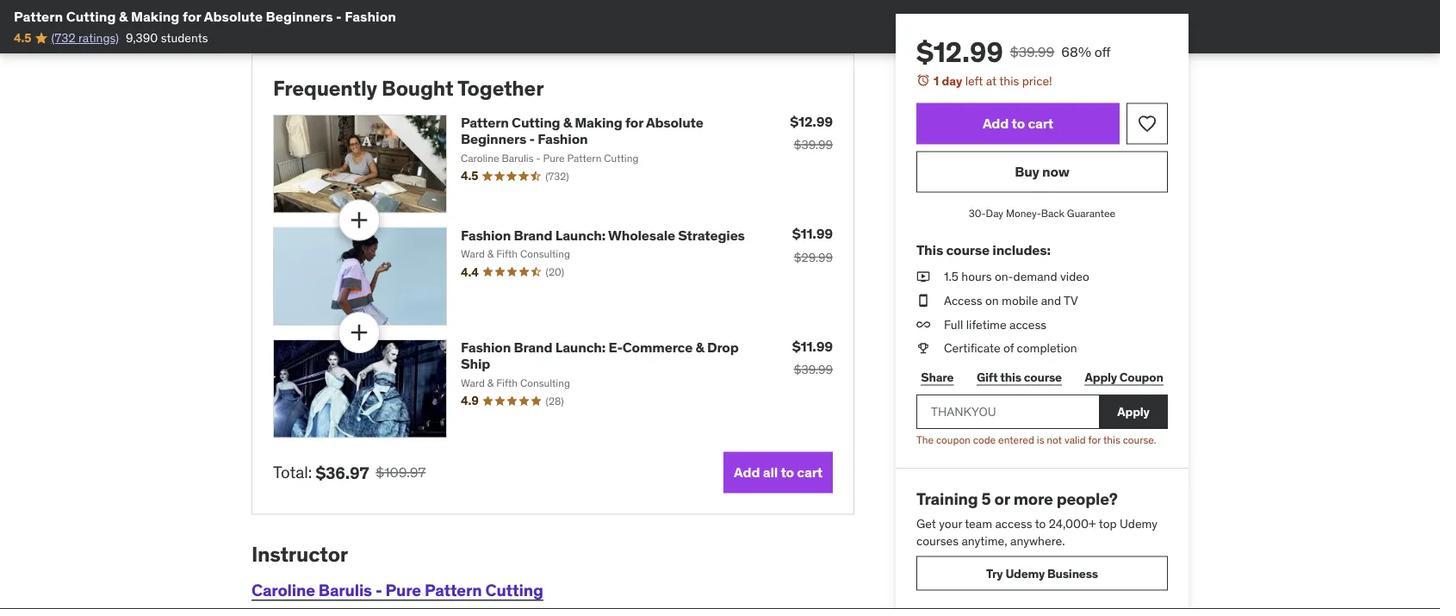 Task type: vqa. For each thing, say whether or not it's contained in the screenshot.
No-Code Development
no



Task type: describe. For each thing, give the bounding box(es) containing it.
video
[[1061, 269, 1090, 284]]

ratings)
[[78, 30, 119, 46]]

the coupon code entered is not valid for this course.
[[917, 433, 1157, 446]]

add to cart button
[[917, 103, 1120, 144]]

money-
[[1007, 207, 1042, 220]]

0 horizontal spatial cart
[[797, 463, 823, 481]]

(732 ratings)
[[51, 30, 119, 46]]

beginners for pattern cutting & making for absolute beginners - fashion
[[266, 7, 333, 25]]

fashion brand launch: wholesale strategies link
[[461, 226, 745, 244]]

732 reviews element
[[546, 169, 569, 183]]

anytime,
[[962, 533, 1008, 549]]

anywhere.
[[1011, 533, 1066, 549]]

try udemy business
[[987, 566, 1099, 581]]

consulting inside fashion brand launch: e-commerce & drop ship ward & fifth consulting
[[520, 376, 570, 390]]

xsmall image for 1.5
[[917, 269, 931, 285]]

fashion inside fashion brand launch: e-commerce & drop ship ward & fifth consulting
[[461, 339, 511, 356]]

launch: for wholesale
[[556, 226, 606, 244]]

0 horizontal spatial barulis
[[319, 580, 372, 601]]

completion
[[1017, 340, 1078, 356]]

this course includes:
[[917, 241, 1051, 258]]

now
[[1043, 163, 1070, 181]]

apply button
[[1100, 395, 1169, 429]]

add all to cart
[[734, 463, 823, 481]]

making for pattern cutting & making for absolute beginners - fashion caroline barulis - pure pattern cutting
[[575, 114, 623, 131]]

24,000+
[[1049, 516, 1097, 532]]

on
[[986, 293, 999, 308]]

4.5 for (732 ratings)
[[14, 30, 31, 46]]

entered
[[999, 433, 1035, 446]]

$11.99 $39.99
[[793, 337, 833, 377]]

udemy inside training 5 or more people? get your team access to 24,000+ top udemy courses anytime, anywhere.
[[1120, 516, 1158, 532]]

1
[[934, 73, 940, 88]]

$36.97
[[316, 462, 369, 483]]

$39.99 for $12.99 $39.99 68% off
[[1011, 43, 1055, 60]]

includes:
[[993, 241, 1051, 258]]

try udemy business link
[[917, 556, 1169, 591]]

$11.99 for fashion brand launch: e-commerce & drop ship
[[793, 337, 833, 355]]

5
[[982, 488, 992, 509]]

lifetime
[[967, 317, 1007, 332]]

$39.99 for $12.99 $39.99
[[794, 137, 833, 152]]

apply coupon
[[1085, 369, 1164, 385]]

price!
[[1023, 73, 1053, 88]]

day
[[986, 207, 1004, 220]]

hours
[[962, 269, 992, 284]]

28 reviews element
[[546, 394, 564, 408]]

gift this course link
[[973, 360, 1067, 395]]

team
[[965, 516, 993, 532]]

your
[[940, 516, 963, 532]]

left
[[966, 73, 984, 88]]

consulting inside fashion brand launch: wholesale strategies ward & fifth consulting
[[520, 247, 570, 261]]

fifth inside fashion brand launch: wholesale strategies ward & fifth consulting
[[496, 247, 518, 261]]

making for pattern cutting & making for absolute beginners - fashion
[[131, 7, 180, 25]]

0 vertical spatial this
[[1000, 73, 1020, 88]]

commerce
[[623, 339, 693, 356]]

coupon
[[1120, 369, 1164, 385]]

access inside training 5 or more people? get your team access to 24,000+ top udemy courses anytime, anywhere.
[[996, 516, 1033, 532]]

back
[[1042, 207, 1065, 220]]

of
[[1004, 340, 1014, 356]]

$12.99 $39.99 68% off
[[917, 34, 1111, 69]]

mobile
[[1002, 293, 1039, 308]]

(732)
[[546, 169, 569, 183]]

top
[[1099, 516, 1117, 532]]

this
[[917, 241, 944, 258]]

caroline barulis - pure pattern cutting
[[252, 580, 544, 601]]

together
[[457, 75, 544, 101]]

full lifetime access
[[944, 317, 1047, 332]]

& inside fashion brand launch: wholesale strategies ward & fifth consulting
[[488, 247, 494, 261]]

$109.97
[[376, 463, 426, 481]]

$29.99
[[794, 249, 833, 265]]

(732
[[51, 30, 75, 46]]

get
[[917, 516, 937, 532]]

$12.99 $39.99
[[790, 112, 833, 152]]

buy
[[1015, 163, 1040, 181]]

1.5
[[944, 269, 959, 284]]

frequently
[[273, 75, 377, 101]]

4.9
[[461, 393, 479, 408]]

full
[[944, 317, 964, 332]]

1.5 hours on-demand video
[[944, 269, 1090, 284]]

business
[[1048, 566, 1099, 581]]

fifth inside fashion brand launch: e-commerce & drop ship ward & fifth consulting
[[496, 376, 518, 390]]

valid
[[1065, 433, 1086, 446]]

caroline inside the pattern cutting & making for absolute beginners - fashion caroline barulis - pure pattern cutting
[[461, 151, 499, 165]]

1 vertical spatial pure
[[386, 580, 421, 601]]

fashion up the frequently bought together at the top of the page
[[345, 7, 396, 25]]

xsmall image
[[917, 316, 931, 333]]

$11.99 for fashion brand launch: wholesale strategies
[[793, 225, 833, 242]]

gift this course
[[977, 369, 1062, 385]]

brand for ship
[[514, 339, 553, 356]]

2 vertical spatial this
[[1104, 433, 1121, 446]]

share
[[922, 369, 954, 385]]

0 horizontal spatial course
[[947, 241, 990, 258]]

pattern cutting & making for absolute beginners - fashion
[[14, 7, 396, 25]]

$11.99 $29.99
[[793, 225, 833, 265]]

fashion brand launch: e-commerce & drop ship ward & fifth consulting
[[461, 339, 739, 390]]

day
[[942, 73, 963, 88]]

0 horizontal spatial udemy
[[1006, 566, 1045, 581]]

strategies
[[678, 226, 745, 244]]



Task type: locate. For each thing, give the bounding box(es) containing it.
0 vertical spatial caroline
[[461, 151, 499, 165]]

or
[[995, 488, 1011, 509]]

30-
[[969, 207, 986, 220]]

1 vertical spatial caroline
[[252, 580, 315, 601]]

add for add to cart
[[983, 115, 1009, 132]]

1 vertical spatial brand
[[514, 339, 553, 356]]

1 consulting from the top
[[520, 247, 570, 261]]

absolute
[[204, 7, 263, 25], [646, 114, 704, 131]]

0 vertical spatial course
[[947, 241, 990, 258]]

apply
[[1085, 369, 1118, 385], [1118, 404, 1150, 419]]

barulis down pattern cutting & making for absolute beginners - fashion link on the left
[[502, 151, 534, 165]]

0 horizontal spatial making
[[131, 7, 180, 25]]

apply left the coupon
[[1085, 369, 1118, 385]]

0 vertical spatial pure
[[543, 151, 565, 165]]

0 horizontal spatial add
[[734, 463, 760, 481]]

demand
[[1014, 269, 1058, 284]]

1 horizontal spatial for
[[626, 114, 644, 131]]

&
[[119, 7, 128, 25], [563, 114, 572, 131], [488, 247, 494, 261], [696, 339, 705, 356], [488, 376, 494, 390]]

1 horizontal spatial beginners
[[461, 130, 527, 148]]

1 horizontal spatial pure
[[543, 151, 565, 165]]

training 5 or more people? get your team access to 24,000+ top udemy courses anytime, anywhere.
[[917, 488, 1158, 549]]

apply up course. on the bottom right
[[1118, 404, 1150, 419]]

1 vertical spatial access
[[996, 516, 1033, 532]]

0 horizontal spatial $12.99
[[790, 112, 833, 130]]

training
[[917, 488, 979, 509]]

try
[[987, 566, 1004, 581]]

cart down price!
[[1028, 115, 1054, 132]]

1 vertical spatial absolute
[[646, 114, 704, 131]]

1 vertical spatial launch:
[[556, 339, 606, 356]]

1 vertical spatial to
[[781, 463, 795, 481]]

1 ward from the top
[[461, 247, 485, 261]]

4.5
[[14, 30, 31, 46], [461, 168, 478, 184]]

1 vertical spatial consulting
[[520, 376, 570, 390]]

3 xsmall image from the top
[[917, 340, 931, 357]]

1 horizontal spatial to
[[1012, 115, 1026, 132]]

1 vertical spatial apply
[[1118, 404, 1150, 419]]

bought
[[382, 75, 454, 101]]

2 ward from the top
[[461, 376, 485, 390]]

1 brand from the top
[[514, 226, 553, 244]]

0 vertical spatial making
[[131, 7, 180, 25]]

0 vertical spatial fifth
[[496, 247, 518, 261]]

xsmall image up xsmall image
[[917, 292, 931, 309]]

$39.99 inside the $12.99 $39.99
[[794, 137, 833, 152]]

$39.99
[[1011, 43, 1055, 60], [794, 137, 833, 152], [794, 362, 833, 377]]

to inside training 5 or more people? get your team access to 24,000+ top udemy courses anytime, anywhere.
[[1036, 516, 1047, 532]]

4.4
[[461, 264, 479, 279]]

making inside the pattern cutting & making for absolute beginners - fashion caroline barulis - pure pattern cutting
[[575, 114, 623, 131]]

all
[[763, 463, 778, 481]]

pure
[[543, 151, 565, 165], [386, 580, 421, 601]]

0 vertical spatial access
[[1010, 317, 1047, 332]]

caroline down instructor at left
[[252, 580, 315, 601]]

total:
[[273, 462, 312, 483]]

caroline down together
[[461, 151, 499, 165]]

on-
[[995, 269, 1014, 284]]

brand
[[514, 226, 553, 244], [514, 339, 553, 356]]

udemy
[[1120, 516, 1158, 532], [1006, 566, 1045, 581]]

udemy right top
[[1120, 516, 1158, 532]]

1 vertical spatial fifth
[[496, 376, 518, 390]]

consulting up (20)
[[520, 247, 570, 261]]

fashion inside the pattern cutting & making for absolute beginners - fashion caroline barulis - pure pattern cutting
[[538, 130, 588, 148]]

pattern cutting & making for absolute beginners - fashion caroline barulis - pure pattern cutting
[[461, 114, 704, 165]]

cart
[[1028, 115, 1054, 132], [797, 463, 823, 481]]

pure inside the pattern cutting & making for absolute beginners - fashion caroline barulis - pure pattern cutting
[[543, 151, 565, 165]]

course down completion
[[1025, 369, 1062, 385]]

to right "all"
[[781, 463, 795, 481]]

1 vertical spatial $39.99
[[794, 137, 833, 152]]

beginners up frequently
[[266, 7, 333, 25]]

for inside the pattern cutting & making for absolute beginners - fashion caroline barulis - pure pattern cutting
[[626, 114, 644, 131]]

(20)
[[546, 265, 565, 279]]

beginners for pattern cutting & making for absolute beginners - fashion caroline barulis - pure pattern cutting
[[461, 130, 527, 148]]

ward inside fashion brand launch: wholesale strategies ward & fifth consulting
[[461, 247, 485, 261]]

beginners down together
[[461, 130, 527, 148]]

fashion up 4.9 at the left bottom
[[461, 339, 511, 356]]

beginners
[[266, 7, 333, 25], [461, 130, 527, 148]]

4.5 for (732)
[[461, 168, 478, 184]]

2 consulting from the top
[[520, 376, 570, 390]]

apply for apply coupon
[[1085, 369, 1118, 385]]

ward inside fashion brand launch: e-commerce & drop ship ward & fifth consulting
[[461, 376, 485, 390]]

ward
[[461, 247, 485, 261], [461, 376, 485, 390]]

$11.99
[[793, 225, 833, 242], [793, 337, 833, 355]]

0 vertical spatial $39.99
[[1011, 43, 1055, 60]]

20 reviews element
[[546, 265, 565, 279]]

at
[[987, 73, 997, 88]]

buy now button
[[917, 151, 1169, 193]]

0 horizontal spatial pure
[[386, 580, 421, 601]]

this left course. on the bottom right
[[1104, 433, 1121, 446]]

1 horizontal spatial barulis
[[502, 151, 534, 165]]

add down 1 day left at this price! at the right top
[[983, 115, 1009, 132]]

launch: for e-
[[556, 339, 606, 356]]

$39.99 inside $11.99 $39.99
[[794, 362, 833, 377]]

xsmall image down xsmall image
[[917, 340, 931, 357]]

$12.99
[[917, 34, 1004, 69], [790, 112, 833, 130]]

68%
[[1062, 43, 1092, 60]]

this
[[1000, 73, 1020, 88], [1001, 369, 1022, 385], [1104, 433, 1121, 446]]

pattern
[[14, 7, 63, 25], [461, 114, 509, 131], [567, 151, 602, 165], [425, 580, 482, 601]]

fashion brand launch: e-commerce & drop ship link
[[461, 339, 739, 373]]

consulting up (28)
[[520, 376, 570, 390]]

brand for fifth
[[514, 226, 553, 244]]

1 horizontal spatial absolute
[[646, 114, 704, 131]]

2 horizontal spatial to
[[1036, 516, 1047, 532]]

$12.99 for $12.99 $39.99 68% off
[[917, 34, 1004, 69]]

2 vertical spatial $39.99
[[794, 362, 833, 377]]

the
[[917, 433, 934, 446]]

1 horizontal spatial $12.99
[[917, 34, 1004, 69]]

0 horizontal spatial caroline
[[252, 580, 315, 601]]

alarm image
[[917, 73, 931, 87]]

barulis
[[502, 151, 534, 165], [319, 580, 372, 601]]

0 horizontal spatial absolute
[[204, 7, 263, 25]]

more
[[1014, 488, 1054, 509]]

1 vertical spatial xsmall image
[[917, 292, 931, 309]]

barulis inside the pattern cutting & making for absolute beginners - fashion caroline barulis - pure pattern cutting
[[502, 151, 534, 165]]

2 fifth from the top
[[496, 376, 518, 390]]

& inside the pattern cutting & making for absolute beginners - fashion caroline barulis - pure pattern cutting
[[563, 114, 572, 131]]

launch: inside fashion brand launch: wholesale strategies ward & fifth consulting
[[556, 226, 606, 244]]

2 launch: from the top
[[556, 339, 606, 356]]

1 day left at this price!
[[934, 73, 1053, 88]]

0 horizontal spatial beginners
[[266, 7, 333, 25]]

course up hours
[[947, 241, 990, 258]]

wholesale
[[608, 226, 676, 244]]

2 brand from the top
[[514, 339, 553, 356]]

coupon
[[937, 433, 971, 446]]

absolute for pattern cutting & making for absolute beginners - fashion
[[204, 7, 263, 25]]

1 vertical spatial this
[[1001, 369, 1022, 385]]

1 vertical spatial course
[[1025, 369, 1062, 385]]

1 horizontal spatial course
[[1025, 369, 1062, 385]]

brand up (20)
[[514, 226, 553, 244]]

0 vertical spatial apply
[[1085, 369, 1118, 385]]

0 horizontal spatial 4.5
[[14, 30, 31, 46]]

access down or
[[996, 516, 1033, 532]]

brand inside fashion brand launch: e-commerce & drop ship ward & fifth consulting
[[514, 339, 553, 356]]

xsmall image for certificate
[[917, 340, 931, 357]]

udemy right try on the right bottom of the page
[[1006, 566, 1045, 581]]

for for pattern cutting & making for absolute beginners - fashion
[[183, 7, 201, 25]]

fifth
[[496, 247, 518, 261], [496, 376, 518, 390]]

frequently bought together
[[273, 75, 544, 101]]

fashion up (732)
[[538, 130, 588, 148]]

gift
[[977, 369, 998, 385]]

courses
[[917, 533, 959, 549]]

9,390 students
[[126, 30, 208, 46]]

$12.99 for $12.99 $39.99
[[790, 112, 833, 130]]

absolute for pattern cutting & making for absolute beginners - fashion caroline barulis - pure pattern cutting
[[646, 114, 704, 131]]

2 vertical spatial to
[[1036, 516, 1047, 532]]

1 vertical spatial cart
[[797, 463, 823, 481]]

0 vertical spatial launch:
[[556, 226, 606, 244]]

launch: up (20)
[[556, 226, 606, 244]]

this right "at"
[[1000, 73, 1020, 88]]

students
[[161, 30, 208, 46]]

brand inside fashion brand launch: wholesale strategies ward & fifth consulting
[[514, 226, 553, 244]]

$39.99 inside $12.99 $39.99 68% off
[[1011, 43, 1055, 60]]

0 vertical spatial consulting
[[520, 247, 570, 261]]

beginners inside the pattern cutting & making for absolute beginners - fashion caroline barulis - pure pattern cutting
[[461, 130, 527, 148]]

1 vertical spatial add
[[734, 463, 760, 481]]

consulting
[[520, 247, 570, 261], [520, 376, 570, 390]]

launch: left the e-
[[556, 339, 606, 356]]

0 horizontal spatial apply
[[1085, 369, 1118, 385]]

caroline
[[461, 151, 499, 165], [252, 580, 315, 601]]

certificate of completion
[[944, 340, 1078, 356]]

(28)
[[546, 394, 564, 408]]

1 launch: from the top
[[556, 226, 606, 244]]

1 $11.99 from the top
[[793, 225, 833, 242]]

2 vertical spatial for
[[1089, 433, 1102, 446]]

cart right "all"
[[797, 463, 823, 481]]

1 vertical spatial beginners
[[461, 130, 527, 148]]

2 $11.99 from the top
[[793, 337, 833, 355]]

1 vertical spatial 4.5
[[461, 168, 478, 184]]

brand up (28)
[[514, 339, 553, 356]]

access
[[1010, 317, 1047, 332], [996, 516, 1033, 532]]

0 vertical spatial for
[[183, 7, 201, 25]]

to down price!
[[1012, 115, 1026, 132]]

$39.99 for $11.99 $39.99
[[794, 362, 833, 377]]

xsmall image for access
[[917, 292, 931, 309]]

fashion inside fashion brand launch: wholesale strategies ward & fifth consulting
[[461, 226, 511, 244]]

1 vertical spatial $12.99
[[790, 112, 833, 130]]

fashion
[[345, 7, 396, 25], [538, 130, 588, 148], [461, 226, 511, 244], [461, 339, 511, 356]]

THANKYOU text field
[[917, 395, 1100, 429]]

apply coupon button
[[1081, 360, 1169, 395]]

1 horizontal spatial 4.5
[[461, 168, 478, 184]]

9,390
[[126, 30, 158, 46]]

1 horizontal spatial apply
[[1118, 404, 1150, 419]]

course.
[[1123, 433, 1157, 446]]

fashion up 4.4
[[461, 226, 511, 244]]

0 vertical spatial add
[[983, 115, 1009, 132]]

0 vertical spatial beginners
[[266, 7, 333, 25]]

1 xsmall image from the top
[[917, 269, 931, 285]]

add left "all"
[[734, 463, 760, 481]]

add for add all to cart
[[734, 463, 760, 481]]

1 horizontal spatial caroline
[[461, 151, 499, 165]]

pattern cutting & making for absolute beginners - fashion link
[[461, 114, 704, 148]]

fashion brand launch: wholesale strategies ward & fifth consulting
[[461, 226, 745, 261]]

total: $36.97 $109.97
[[273, 462, 426, 483]]

0 vertical spatial brand
[[514, 226, 553, 244]]

access down mobile
[[1010, 317, 1047, 332]]

off
[[1095, 43, 1111, 60]]

code
[[974, 433, 996, 446]]

ward up 4.9 at the left bottom
[[461, 376, 485, 390]]

0 vertical spatial 4.5
[[14, 30, 31, 46]]

this right gift
[[1001, 369, 1022, 385]]

making
[[131, 7, 180, 25], [575, 114, 623, 131]]

2 vertical spatial xsmall image
[[917, 340, 931, 357]]

buy now
[[1015, 163, 1070, 181]]

0 vertical spatial xsmall image
[[917, 269, 931, 285]]

not
[[1047, 433, 1063, 446]]

1 horizontal spatial add
[[983, 115, 1009, 132]]

1 horizontal spatial cart
[[1028, 115, 1054, 132]]

1 vertical spatial ward
[[461, 376, 485, 390]]

xsmall image left 1.5
[[917, 269, 931, 285]]

barulis down instructor at left
[[319, 580, 372, 601]]

1 vertical spatial for
[[626, 114, 644, 131]]

0 vertical spatial ward
[[461, 247, 485, 261]]

1 vertical spatial barulis
[[319, 580, 372, 601]]

ward up 4.4
[[461, 247, 485, 261]]

0 vertical spatial $11.99
[[793, 225, 833, 242]]

0 vertical spatial barulis
[[502, 151, 534, 165]]

add to cart
[[983, 115, 1054, 132]]

0 horizontal spatial to
[[781, 463, 795, 481]]

0 vertical spatial absolute
[[204, 7, 263, 25]]

launch:
[[556, 226, 606, 244], [556, 339, 606, 356]]

0 vertical spatial udemy
[[1120, 516, 1158, 532]]

add to wishlist image
[[1138, 113, 1158, 134]]

access on mobile and tv
[[944, 293, 1079, 308]]

2 horizontal spatial for
[[1089, 433, 1102, 446]]

0 horizontal spatial for
[[183, 7, 201, 25]]

is
[[1037, 433, 1045, 446]]

1 vertical spatial making
[[575, 114, 623, 131]]

absolute inside the pattern cutting & making for absolute beginners - fashion caroline barulis - pure pattern cutting
[[646, 114, 704, 131]]

share button
[[917, 360, 959, 395]]

1 vertical spatial udemy
[[1006, 566, 1045, 581]]

access
[[944, 293, 983, 308]]

to up anywhere.
[[1036, 516, 1047, 532]]

30-day money-back guarantee
[[969, 207, 1116, 220]]

0 vertical spatial to
[[1012, 115, 1026, 132]]

launch: inside fashion brand launch: e-commerce & drop ship ward & fifth consulting
[[556, 339, 606, 356]]

1 fifth from the top
[[496, 247, 518, 261]]

2 xsmall image from the top
[[917, 292, 931, 309]]

instructor
[[252, 541, 348, 567]]

1 horizontal spatial making
[[575, 114, 623, 131]]

for for pattern cutting & making for absolute beginners - fashion caroline barulis - pure pattern cutting
[[626, 114, 644, 131]]

apply for apply
[[1118, 404, 1150, 419]]

0 vertical spatial cart
[[1028, 115, 1054, 132]]

xsmall image
[[917, 269, 931, 285], [917, 292, 931, 309], [917, 340, 931, 357]]

1 vertical spatial $11.99
[[793, 337, 833, 355]]

1 horizontal spatial udemy
[[1120, 516, 1158, 532]]

0 vertical spatial $12.99
[[917, 34, 1004, 69]]



